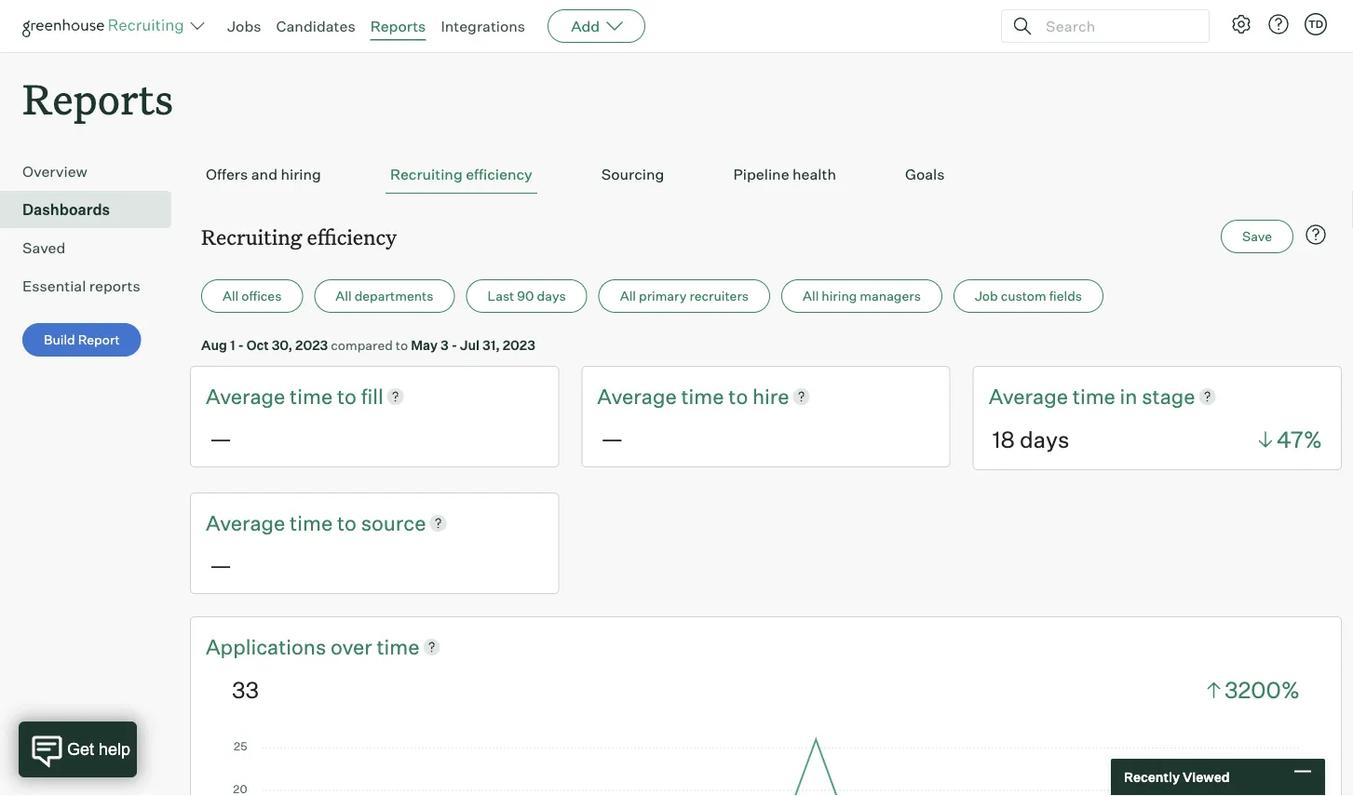Task type: vqa. For each thing, say whether or not it's contained in the screenshot.
Cancel
no



Task type: locate. For each thing, give the bounding box(es) containing it.
goals button
[[901, 156, 949, 194]]

all left managers
[[803, 288, 819, 304]]

average
[[206, 383, 285, 409], [597, 383, 677, 409], [989, 383, 1068, 409], [206, 510, 285, 535]]

all primary recruiters button
[[599, 280, 770, 313]]

time link left hire link
[[681, 382, 729, 411]]

time link left fill link
[[290, 382, 337, 411]]

0 vertical spatial recruiting
[[390, 165, 463, 184]]

all offices
[[223, 288, 282, 304]]

all offices button
[[201, 280, 303, 313]]

hiring
[[281, 165, 321, 184], [822, 288, 857, 304]]

source
[[361, 510, 426, 535]]

job
[[975, 288, 998, 304]]

jobs link
[[227, 17, 261, 35]]

1 horizontal spatial days
[[1020, 426, 1070, 454]]

days right '18'
[[1020, 426, 1070, 454]]

time left in
[[1073, 383, 1116, 409]]

average time to for hire
[[597, 383, 752, 409]]

3 all from the left
[[620, 288, 636, 304]]

0 horizontal spatial recruiting
[[201, 223, 302, 250]]

essential reports
[[22, 277, 140, 295]]

average for fill
[[206, 383, 285, 409]]

1 vertical spatial recruiting efficiency
[[201, 223, 397, 250]]

all for all offices
[[223, 288, 239, 304]]

add button
[[548, 9, 646, 43]]

all departments button
[[314, 280, 455, 313]]

td button
[[1305, 13, 1327, 35]]

2023
[[295, 337, 328, 353], [503, 337, 535, 353]]

all inside 'all primary recruiters' button
[[620, 288, 636, 304]]

all inside all offices button
[[223, 288, 239, 304]]

essential reports link
[[22, 275, 164, 297]]

— for fill
[[210, 424, 232, 452]]

and
[[251, 165, 278, 184]]

- right 1
[[238, 337, 244, 353]]

reports
[[370, 17, 426, 35], [22, 71, 173, 126]]

1 vertical spatial efficiency
[[307, 223, 397, 250]]

average link
[[206, 382, 290, 411], [597, 382, 681, 411], [989, 382, 1073, 411], [206, 508, 290, 537]]

reports right candidates link
[[370, 17, 426, 35]]

0 vertical spatial recruiting efficiency
[[390, 165, 533, 184]]

average for source
[[206, 510, 285, 535]]

candidates
[[276, 17, 355, 35]]

tab list containing offers and hiring
[[201, 156, 1331, 194]]

tab list
[[201, 156, 1331, 194]]

1 2023 from the left
[[295, 337, 328, 353]]

source link
[[361, 508, 426, 537]]

build
[[44, 332, 75, 348]]

over
[[331, 634, 372, 659]]

0 horizontal spatial -
[[238, 337, 244, 353]]

time link
[[290, 382, 337, 411], [681, 382, 729, 411], [1073, 382, 1120, 411], [290, 508, 337, 537], [377, 632, 420, 661]]

all for all departments
[[336, 288, 352, 304]]

to link for hire
[[729, 382, 752, 411]]

health
[[793, 165, 836, 184]]

efficiency
[[466, 165, 533, 184], [307, 223, 397, 250]]

time left "hire"
[[681, 383, 724, 409]]

2023 right 30,
[[295, 337, 328, 353]]

average time to
[[206, 383, 361, 409], [597, 383, 752, 409], [206, 510, 361, 535]]

all left departments
[[336, 288, 352, 304]]

to left source
[[337, 510, 357, 535]]

— for source
[[210, 551, 232, 579]]

to link
[[337, 382, 361, 411], [729, 382, 752, 411], [337, 508, 361, 537]]

1 horizontal spatial recruiting
[[390, 165, 463, 184]]

dashboards
[[22, 200, 110, 219]]

average link for fill
[[206, 382, 290, 411]]

recruiting efficiency button
[[385, 156, 537, 194]]

time link for fill
[[290, 382, 337, 411]]

recruiting efficiency
[[390, 165, 533, 184], [201, 223, 397, 250]]

hiring right and
[[281, 165, 321, 184]]

hiring left managers
[[822, 288, 857, 304]]

all hiring managers button
[[781, 280, 942, 313]]

stage link
[[1142, 382, 1195, 411]]

recently viewed
[[1124, 769, 1230, 786]]

recruiting
[[390, 165, 463, 184], [201, 223, 302, 250]]

may
[[411, 337, 438, 353]]

recruiters
[[690, 288, 749, 304]]

4 all from the left
[[803, 288, 819, 304]]

time link left stage link at the right of the page
[[1073, 382, 1120, 411]]

0 vertical spatial efficiency
[[466, 165, 533, 184]]

0 horizontal spatial hiring
[[281, 165, 321, 184]]

to link for fill
[[337, 382, 361, 411]]

to
[[396, 337, 408, 353], [337, 383, 357, 409], [729, 383, 748, 409], [337, 510, 357, 535]]

reports
[[89, 277, 140, 295]]

essential
[[22, 277, 86, 295]]

days right 90
[[537, 288, 566, 304]]

departments
[[355, 288, 433, 304]]

18 days
[[992, 426, 1070, 454]]

2 all from the left
[[336, 288, 352, 304]]

all inside all hiring managers button
[[803, 288, 819, 304]]

save button
[[1221, 220, 1294, 253]]

2023 right 31,
[[503, 337, 535, 353]]

build report button
[[22, 323, 141, 357]]

1 all from the left
[[223, 288, 239, 304]]

jobs
[[227, 17, 261, 35]]

goals
[[905, 165, 945, 184]]

saved
[[22, 239, 65, 257]]

time link left source link
[[290, 508, 337, 537]]

configure image
[[1230, 13, 1253, 35]]

47%
[[1277, 426, 1322, 454]]

—
[[210, 424, 232, 452], [601, 424, 623, 452], [210, 551, 232, 579]]

-
[[238, 337, 244, 353], [451, 337, 457, 353]]

average time in
[[989, 383, 1142, 409]]

time down 30,
[[290, 383, 333, 409]]

time left source
[[290, 510, 333, 535]]

1 horizontal spatial efficiency
[[466, 165, 533, 184]]

1 vertical spatial recruiting
[[201, 223, 302, 250]]

all for all hiring managers
[[803, 288, 819, 304]]

1 horizontal spatial -
[[451, 337, 457, 353]]

time for hire
[[681, 383, 724, 409]]

all hiring managers
[[803, 288, 921, 304]]

- right the 3
[[451, 337, 457, 353]]

fields
[[1049, 288, 1082, 304]]

0 vertical spatial hiring
[[281, 165, 321, 184]]

time link for hire
[[681, 382, 729, 411]]

all left primary
[[620, 288, 636, 304]]

1 vertical spatial reports
[[22, 71, 173, 126]]

all
[[223, 288, 239, 304], [336, 288, 352, 304], [620, 288, 636, 304], [803, 288, 819, 304]]

to for fill
[[337, 383, 357, 409]]

to left "hire"
[[729, 383, 748, 409]]

to left the fill
[[337, 383, 357, 409]]

time link right over
[[377, 632, 420, 661]]

time
[[290, 383, 333, 409], [681, 383, 724, 409], [1073, 383, 1116, 409], [290, 510, 333, 535], [377, 634, 420, 659]]

compared
[[331, 337, 393, 353]]

average link for source
[[206, 508, 290, 537]]

0 horizontal spatial days
[[537, 288, 566, 304]]

1 horizontal spatial reports
[[370, 17, 426, 35]]

all inside all departments button
[[336, 288, 352, 304]]

days
[[537, 288, 566, 304], [1020, 426, 1070, 454]]

custom
[[1001, 288, 1047, 304]]

1
[[230, 337, 235, 353]]

1 vertical spatial hiring
[[822, 288, 857, 304]]

all left offices
[[223, 288, 239, 304]]

sourcing button
[[597, 156, 669, 194]]

reports down greenhouse recruiting image in the left top of the page
[[22, 71, 173, 126]]

time link for stage
[[1073, 382, 1120, 411]]

0 horizontal spatial 2023
[[295, 337, 328, 353]]

1 vertical spatial days
[[1020, 426, 1070, 454]]

0 vertical spatial days
[[537, 288, 566, 304]]

last 90 days button
[[466, 280, 587, 313]]

jul
[[460, 337, 480, 353]]

1 horizontal spatial 2023
[[503, 337, 535, 353]]



Task type: describe. For each thing, give the bounding box(es) containing it.
offers and hiring
[[206, 165, 321, 184]]

31,
[[482, 337, 500, 353]]

xychart image
[[232, 734, 1300, 796]]

pipeline health button
[[729, 156, 841, 194]]

average time to for fill
[[206, 383, 361, 409]]

aug 1 - oct 30, 2023 compared to may 3 - jul 31, 2023
[[201, 337, 535, 353]]

all departments
[[336, 288, 433, 304]]

time for fill
[[290, 383, 333, 409]]

saved link
[[22, 237, 164, 259]]

aug
[[201, 337, 227, 353]]

integrations
[[441, 17, 525, 35]]

stage
[[1142, 383, 1195, 409]]

candidates link
[[276, 17, 355, 35]]

last 90 days
[[488, 288, 566, 304]]

fill link
[[361, 382, 383, 411]]

applications over
[[206, 634, 377, 659]]

applications
[[206, 634, 326, 659]]

applications link
[[206, 632, 331, 661]]

18
[[992, 426, 1015, 454]]

1 horizontal spatial hiring
[[822, 288, 857, 304]]

hire link
[[752, 382, 789, 411]]

1 - from the left
[[238, 337, 244, 353]]

integrations link
[[441, 17, 525, 35]]

Search text field
[[1041, 13, 1192, 40]]

recruiting efficiency inside button
[[390, 165, 533, 184]]

all for all primary recruiters
[[620, 288, 636, 304]]

greenhouse recruiting image
[[22, 15, 190, 37]]

average time to for source
[[206, 510, 361, 535]]

pipeline
[[733, 165, 789, 184]]

sourcing
[[601, 165, 664, 184]]

viewed
[[1183, 769, 1230, 786]]

average link for stage
[[989, 382, 1073, 411]]

time link for source
[[290, 508, 337, 537]]

primary
[[639, 288, 687, 304]]

add
[[571, 17, 600, 35]]

to for source
[[337, 510, 357, 535]]

in
[[1120, 383, 1138, 409]]

average for hire
[[597, 383, 677, 409]]

managers
[[860, 288, 921, 304]]

offers
[[206, 165, 248, 184]]

dashboards link
[[22, 199, 164, 221]]

0 horizontal spatial efficiency
[[307, 223, 397, 250]]

time for source
[[290, 510, 333, 535]]

days inside button
[[537, 288, 566, 304]]

time right over
[[377, 634, 420, 659]]

to for hire
[[729, 383, 748, 409]]

30,
[[272, 337, 293, 353]]

33
[[232, 676, 259, 704]]

to link for source
[[337, 508, 361, 537]]

job custom fields
[[975, 288, 1082, 304]]

offices
[[241, 288, 282, 304]]

faq image
[[1305, 224, 1327, 246]]

90
[[517, 288, 534, 304]]

3200%
[[1225, 676, 1300, 704]]

oct
[[247, 337, 269, 353]]

pipeline health
[[733, 165, 836, 184]]

3
[[441, 337, 449, 353]]

build report
[[44, 332, 120, 348]]

reports link
[[370, 17, 426, 35]]

2 2023 from the left
[[503, 337, 535, 353]]

in link
[[1120, 382, 1142, 411]]

— for hire
[[601, 424, 623, 452]]

overview link
[[22, 160, 164, 183]]

time for stage
[[1073, 383, 1116, 409]]

last
[[488, 288, 514, 304]]

save
[[1242, 228, 1272, 245]]

2 - from the left
[[451, 337, 457, 353]]

recently
[[1124, 769, 1180, 786]]

0 horizontal spatial reports
[[22, 71, 173, 126]]

td
[[1308, 18, 1323, 30]]

offers and hiring button
[[201, 156, 326, 194]]

average for stage
[[989, 383, 1068, 409]]

hire
[[752, 383, 789, 409]]

job custom fields button
[[954, 280, 1104, 313]]

recruiting inside recruiting efficiency button
[[390, 165, 463, 184]]

over link
[[331, 632, 377, 661]]

average link for hire
[[597, 382, 681, 411]]

fill
[[361, 383, 383, 409]]

report
[[78, 332, 120, 348]]

to left may
[[396, 337, 408, 353]]

overview
[[22, 162, 87, 181]]

0 vertical spatial reports
[[370, 17, 426, 35]]

all primary recruiters
[[620, 288, 749, 304]]

td button
[[1301, 9, 1331, 39]]

efficiency inside button
[[466, 165, 533, 184]]



